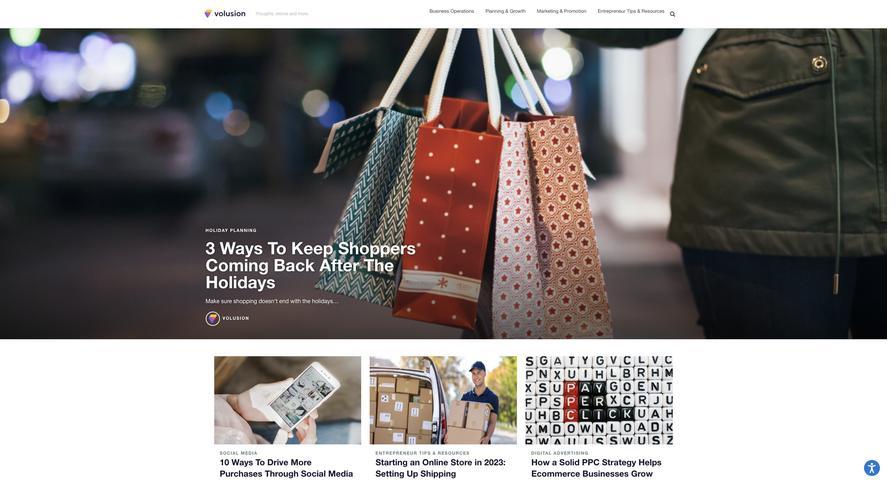 Task type: vqa. For each thing, say whether or not it's contained in the screenshot.
a
yes



Task type: locate. For each thing, give the bounding box(es) containing it.
1 vertical spatial entrepreneur
[[376, 451, 418, 456]]

entrepreneur inside "entrepreneur tips & resources starting an online store in 2023: setting up shipping"
[[376, 451, 418, 456]]

ways up purchases
[[232, 458, 253, 467]]

planning & growth link
[[486, 7, 526, 15]]

to left the drive
[[256, 458, 265, 467]]

ways down holiday planning at top
[[220, 238, 263, 258]]

media
[[241, 451, 258, 456], [328, 469, 353, 479]]

planning left growth
[[486, 8, 504, 14]]

volusion
[[223, 316, 249, 321]]

sure
[[221, 298, 232, 304]]

tips
[[627, 8, 636, 14], [419, 451, 431, 456]]

1 horizontal spatial tips
[[627, 8, 636, 14]]

1 vertical spatial resources
[[438, 451, 470, 456]]

planning inside 3 ways to keep shoppers coming back after the holidays main content
[[230, 228, 257, 233]]

1 horizontal spatial entrepreneur
[[598, 8, 626, 14]]

ways
[[220, 238, 263, 258], [232, 458, 253, 467]]

entrepreneur tips & resources link
[[598, 8, 665, 15]]

0 vertical spatial ways
[[220, 238, 263, 258]]

business operations link
[[430, 7, 474, 15]]

and
[[290, 11, 297, 16]]

social down more
[[301, 469, 326, 479]]

social up 10
[[220, 451, 239, 456]]

marketing & promotion link
[[537, 7, 587, 15]]

coming
[[206, 255, 269, 275]]

0 horizontal spatial tips
[[419, 451, 431, 456]]

3
[[206, 238, 215, 258]]

1 horizontal spatial media
[[328, 469, 353, 479]]

more.
[[298, 11, 309, 16]]

1 vertical spatial tips
[[419, 451, 431, 456]]

solid
[[560, 458, 580, 467]]

open accessibe: accessibility options, statement and help image
[[869, 463, 877, 473]]

resources inside "entrepreneur tips & resources starting an online store in 2023: setting up shipping"
[[438, 451, 470, 456]]

1 horizontal spatial resources
[[642, 8, 665, 14]]

0 vertical spatial to
[[268, 238, 287, 258]]

0 vertical spatial tips
[[627, 8, 636, 14]]

1 vertical spatial social
[[301, 469, 326, 479]]

growth
[[510, 8, 526, 14]]

digital
[[532, 451, 552, 456]]

entrepreneur for entrepreneur tips & resources starting an online store in 2023: setting up shipping
[[376, 451, 418, 456]]

1 vertical spatial to
[[256, 458, 265, 467]]

0 horizontal spatial planning
[[230, 228, 257, 233]]

social
[[220, 451, 239, 456], [301, 469, 326, 479]]

marketing
[[537, 8, 559, 14]]

resources left search icon
[[642, 8, 665, 14]]

thoughts, stories and more.
[[256, 11, 309, 16]]

0 horizontal spatial entrepreneur
[[376, 451, 418, 456]]

& right the "marketing"
[[560, 8, 563, 14]]

ways inside 3 ways to keep shoppers coming back after the holidays
[[220, 238, 263, 258]]

advertising
[[554, 451, 589, 456]]

stories
[[276, 11, 289, 16]]

0 vertical spatial entrepreneur
[[598, 8, 626, 14]]

make sure shopping doesn't end with the holidays…
[[206, 298, 339, 304]]

10
[[220, 458, 229, 467]]

more
[[291, 458, 312, 467]]

resources for entrepreneur tips & resources starting an online store in 2023: setting up shipping
[[438, 451, 470, 456]]

setting
[[376, 469, 405, 479]]

&
[[506, 8, 509, 14], [560, 8, 563, 14], [638, 8, 641, 14], [433, 451, 436, 456]]

grow
[[631, 469, 653, 479]]

to inside social media 10 ways to drive more purchases through social media
[[256, 458, 265, 467]]

0 horizontal spatial social
[[220, 451, 239, 456]]

1 vertical spatial planning
[[230, 228, 257, 233]]

& left growth
[[506, 8, 509, 14]]

0 vertical spatial resources
[[642, 8, 665, 14]]

1 horizontal spatial planning
[[486, 8, 504, 14]]

to left keep
[[268, 238, 287, 258]]

marketing & promotion
[[537, 8, 587, 14]]

& inside "entrepreneur tips & resources starting an online store in 2023: setting up shipping"
[[433, 451, 436, 456]]

tips for entrepreneur tips & resources
[[627, 8, 636, 14]]

0 horizontal spatial to
[[256, 458, 265, 467]]

holidays…
[[312, 298, 339, 304]]

3 ways to keep shoppers coming back after the holidays main content
[[0, 27, 888, 483]]

digital advertising how a solid ppc strategy helps ecommerce businesses grow
[[532, 451, 662, 479]]

entrepreneur
[[598, 8, 626, 14], [376, 451, 418, 456]]

1 vertical spatial media
[[328, 469, 353, 479]]

0 horizontal spatial resources
[[438, 451, 470, 456]]

volusion link
[[206, 312, 249, 326]]

planning right the 'holiday' in the left of the page
[[230, 228, 257, 233]]

to
[[268, 238, 287, 258], [256, 458, 265, 467]]

1 horizontal spatial to
[[268, 238, 287, 258]]

0 vertical spatial planning
[[486, 8, 504, 14]]

tips inside entrepreneur tips & resources link
[[627, 8, 636, 14]]

starting an online store in 2023: setting up shipping image
[[370, 356, 518, 445]]

resources up store
[[438, 451, 470, 456]]

tips inside "entrepreneur tips & resources starting an online store in 2023: setting up shipping"
[[419, 451, 431, 456]]

with
[[291, 298, 301, 304]]

0 vertical spatial media
[[241, 451, 258, 456]]

1 vertical spatial ways
[[232, 458, 253, 467]]

holidays
[[206, 272, 276, 292]]

resources
[[642, 8, 665, 14], [438, 451, 470, 456]]

planning
[[486, 8, 504, 14], [230, 228, 257, 233]]

starting
[[376, 458, 408, 467]]

& up online
[[433, 451, 436, 456]]

business
[[430, 8, 449, 14]]



Task type: describe. For each thing, give the bounding box(es) containing it.
make
[[206, 298, 220, 304]]

0 horizontal spatial media
[[241, 451, 258, 456]]

& left search icon
[[638, 8, 641, 14]]

shipping
[[421, 469, 456, 479]]

2023:
[[485, 458, 506, 467]]

planning & growth
[[486, 8, 526, 14]]

strategy
[[602, 458, 637, 467]]

search image
[[670, 11, 676, 17]]

promotion
[[564, 8, 587, 14]]

shoppers
[[338, 238, 416, 258]]

ways inside social media 10 ways to drive more purchases through social media
[[232, 458, 253, 467]]

10 ways to drive more purchases through social media image
[[214, 356, 362, 445]]

1 horizontal spatial social
[[301, 469, 326, 479]]

social media 10 ways to drive more purchases through social media
[[220, 451, 353, 479]]

an
[[410, 458, 420, 467]]

businesses
[[583, 469, 629, 479]]

a
[[552, 458, 557, 467]]

tips for entrepreneur tips & resources starting an online store in 2023: setting up shipping
[[419, 451, 431, 456]]

in
[[475, 458, 482, 467]]

ppc
[[582, 458, 600, 467]]

the
[[364, 255, 394, 275]]

holiday planning
[[206, 228, 257, 233]]

thoughts,
[[256, 11, 275, 16]]

shopping
[[234, 298, 257, 304]]

store
[[451, 458, 473, 467]]

up
[[407, 469, 418, 479]]

purchases
[[220, 469, 263, 479]]

business operations
[[430, 8, 474, 14]]

drive
[[267, 458, 289, 467]]

after
[[320, 255, 359, 275]]

through
[[265, 469, 299, 479]]

operations
[[451, 8, 474, 14]]

to inside 3 ways to keep shoppers coming back after the holidays
[[268, 238, 287, 258]]

3 ways to keep shoppers coming back after the holidays
[[206, 238, 416, 292]]

entrepreneur tips & resources starting an online store in 2023: setting up shipping
[[376, 451, 506, 479]]

resources for entrepreneur tips & resources
[[642, 8, 665, 14]]

online
[[423, 458, 449, 467]]

how
[[532, 458, 550, 467]]

holiday
[[206, 228, 228, 233]]

how a solid ppc strategy helps ecommerce businesses grow image
[[526, 356, 673, 445]]

0 vertical spatial social
[[220, 451, 239, 456]]

helps
[[639, 458, 662, 467]]

ecommerce
[[532, 469, 580, 479]]

entrepreneur tips & resources
[[598, 8, 665, 14]]

the
[[303, 298, 311, 304]]

keep
[[291, 238, 334, 258]]

doesn't
[[259, 298, 278, 304]]

entrepreneur for entrepreneur tips & resources
[[598, 8, 626, 14]]

back
[[274, 255, 315, 275]]

end
[[279, 298, 289, 304]]



